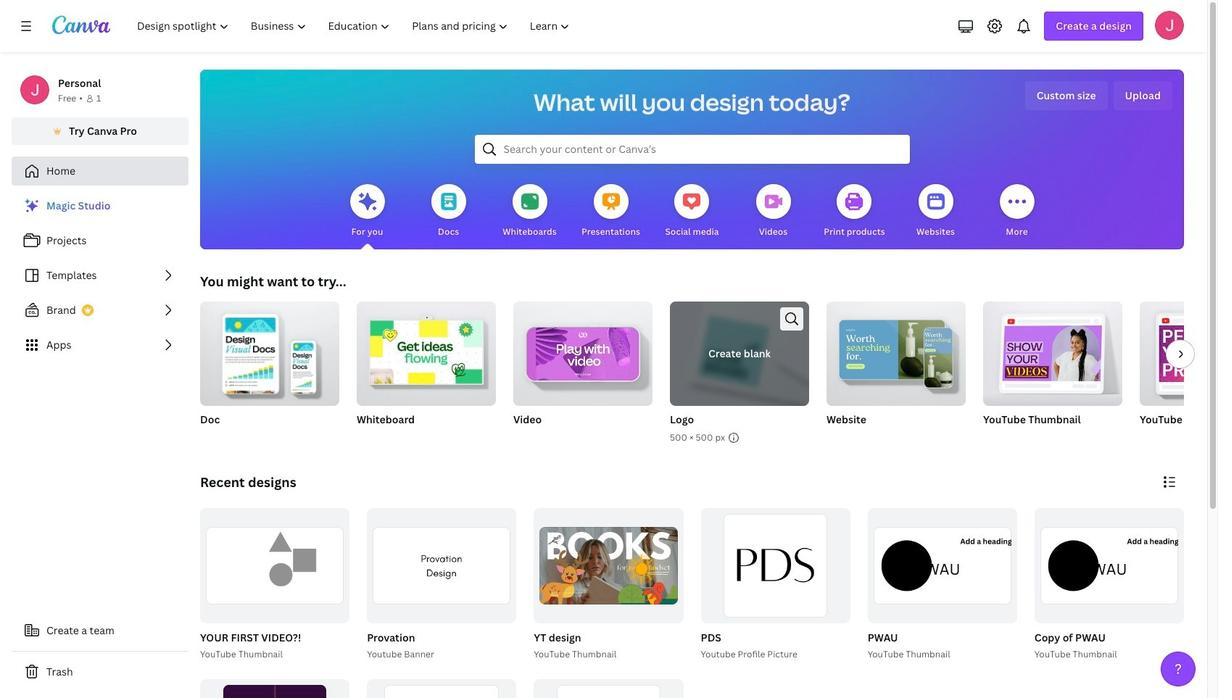 Task type: locate. For each thing, give the bounding box(es) containing it.
group
[[200, 296, 339, 445], [200, 296, 339, 406], [357, 296, 496, 445], [357, 296, 496, 406], [513, 296, 653, 445], [513, 296, 653, 406], [827, 296, 966, 445], [827, 296, 966, 406], [983, 296, 1122, 445], [983, 296, 1122, 406], [670, 302, 809, 445], [670, 302, 809, 406], [1140, 302, 1218, 445], [1140, 302, 1218, 406], [197, 508, 350, 662], [364, 508, 517, 662], [531, 508, 683, 662], [534, 508, 683, 623], [698, 508, 850, 662], [701, 508, 850, 623], [865, 508, 1017, 662], [868, 508, 1017, 623], [1032, 508, 1184, 662], [1035, 508, 1184, 623], [200, 679, 350, 698], [367, 679, 517, 698], [534, 679, 683, 698]]

None search field
[[475, 135, 910, 164]]

list
[[12, 191, 189, 360]]

Search search field
[[504, 136, 881, 163]]



Task type: describe. For each thing, give the bounding box(es) containing it.
top level navigation element
[[128, 12, 583, 41]]

james peterson image
[[1155, 11, 1184, 40]]



Task type: vqa. For each thing, say whether or not it's contained in the screenshot.
sort by button
no



